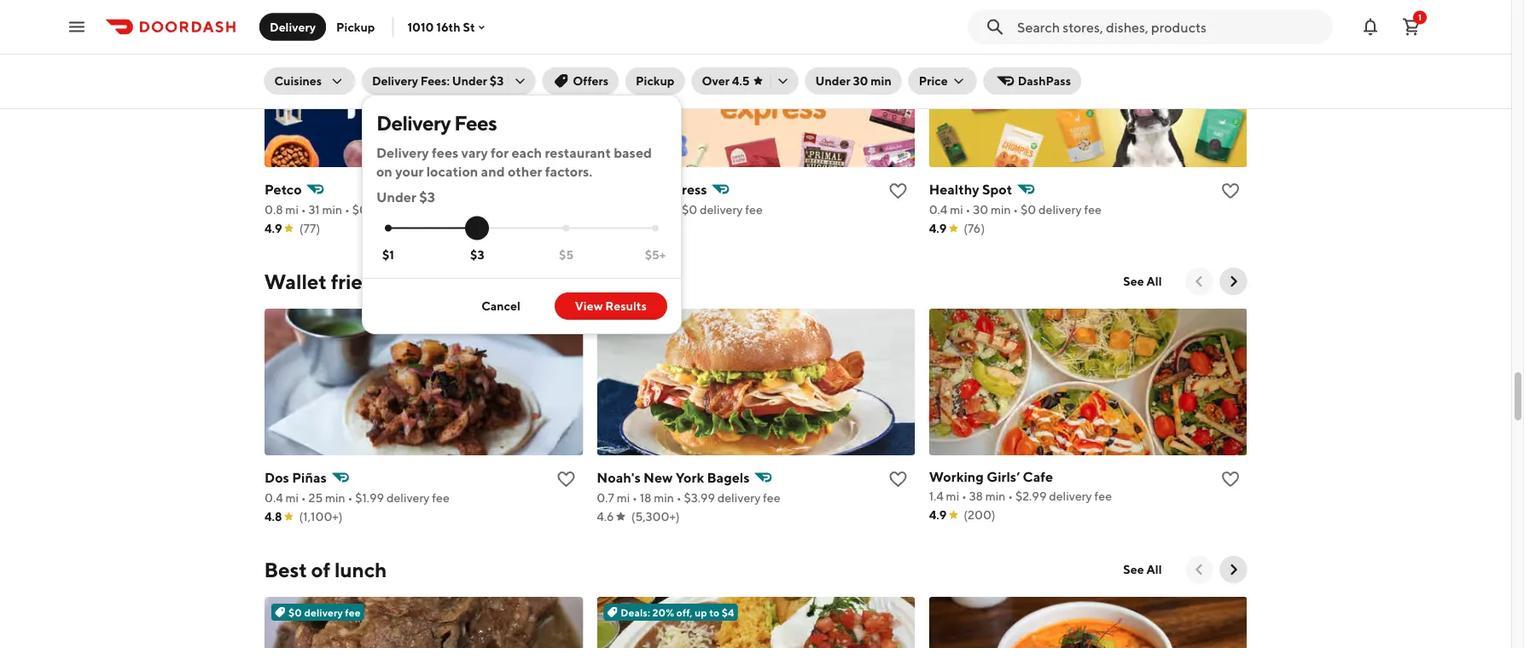 Task type: describe. For each thing, give the bounding box(es) containing it.
1.7
[[597, 203, 610, 217]]

$3.99
[[684, 491, 715, 505]]

other
[[508, 163, 542, 180]]

1 horizontal spatial $3
[[470, 248, 484, 262]]

vary
[[461, 145, 488, 161]]

view
[[575, 299, 603, 313]]

4.6
[[597, 510, 614, 524]]

1 horizontal spatial 30
[[973, 203, 988, 217]]

see for best of lunch
[[1124, 563, 1144, 577]]

to
[[709, 607, 719, 619]]

Store search: begin typing to search for stores available on DoorDash text field
[[1018, 17, 1323, 36]]

$5 stars and over image
[[563, 225, 570, 232]]

over
[[702, 74, 730, 88]]

location
[[427, 163, 478, 180]]

4.9 for healthy spot
[[929, 222, 947, 236]]

working
[[929, 469, 984, 485]]

38
[[969, 490, 983, 504]]

on
[[376, 163, 393, 180]]

(77)
[[299, 222, 320, 236]]

1 button
[[1395, 10, 1429, 44]]

spot
[[982, 181, 1012, 198]]

cuisines button
[[264, 67, 355, 95]]

view results
[[575, 299, 647, 313]]

all for best of lunch
[[1147, 563, 1162, 577]]

delivery for healthy spot
[[1038, 203, 1082, 217]]

noah's new york bagels
[[597, 470, 750, 486]]

see all for wallet friendly
[[1124, 274, 1162, 289]]

all for wallet friendly
[[1147, 274, 1162, 289]]

4.8
[[264, 510, 282, 524]]

4.9 for petco
[[264, 222, 282, 236]]

wallet friendly link
[[264, 268, 403, 295]]

view results button
[[555, 293, 667, 320]]

$0.99
[[352, 203, 385, 217]]

deals: 20% off, up to $4
[[620, 607, 734, 619]]

pet food express
[[597, 181, 707, 198]]

delivery for pet food express
[[700, 203, 743, 217]]

of
[[311, 558, 330, 582]]

under 30 min button
[[805, 67, 902, 95]]

$1.99
[[355, 491, 384, 505]]

working girls' cafe 1.4 mi • 38 min • $2.99 delivery fee
[[929, 469, 1112, 504]]

based
[[614, 145, 652, 161]]

fee inside working girls' cafe 1.4 mi • 38 min • $2.99 delivery fee
[[1094, 490, 1112, 504]]

1.4
[[929, 490, 944, 504]]

$1 stars and over image
[[385, 225, 392, 232]]

min inside working girls' cafe 1.4 mi • 38 min • $2.99 delivery fee
[[985, 490, 1006, 504]]

delivery fees
[[376, 111, 497, 135]]

previous button of carousel image
[[1191, 562, 1208, 579]]

16th
[[437, 20, 461, 34]]

see all link for best of lunch
[[1113, 557, 1172, 584]]

delivery for dos piñas
[[386, 491, 429, 505]]

fee for petco
[[433, 203, 450, 217]]

for
[[491, 145, 509, 161]]

(276)
[[631, 222, 659, 236]]

0.8
[[264, 203, 283, 217]]

4.5
[[732, 74, 750, 88]]

$​0 for pet food express
[[682, 203, 697, 217]]

over 4.5
[[702, 74, 750, 88]]

1
[[1419, 12, 1422, 22]]

min for pet food express
[[652, 203, 672, 217]]

1 horizontal spatial pickup
[[636, 74, 675, 88]]

dos piñas
[[264, 470, 326, 486]]

best of lunch
[[264, 558, 387, 582]]

4.9 for pet food express
[[597, 222, 614, 236]]

$5
[[559, 248, 574, 262]]

see all for best of lunch
[[1124, 563, 1162, 577]]

mi for pet food express
[[613, 203, 626, 217]]

next button of carousel image
[[1225, 273, 1242, 290]]

best of lunch link
[[264, 557, 387, 584]]

food
[[622, 181, 654, 198]]

2 horizontal spatial $3
[[490, 74, 504, 88]]

30 inside button
[[853, 74, 869, 88]]

$5+
[[645, 248, 666, 262]]

price button
[[909, 67, 977, 95]]

click to add this store to your saved list image for dos piñas
[[556, 470, 576, 490]]

0.4 mi • 25 min • $1.99 delivery fee
[[264, 491, 449, 505]]

delivery fees vary for each restaurant based on your location and other factors.
[[376, 145, 652, 180]]

cancel
[[482, 299, 521, 313]]

min for dos piñas
[[325, 491, 345, 505]]

1.7 mi • 32 min • $​0 delivery fee
[[597, 203, 762, 217]]

2 items, open order cart image
[[1402, 17, 1422, 37]]

restaurant
[[545, 145, 611, 161]]

dashpass
[[1018, 74, 1071, 88]]

delivery inside working girls' cafe 1.4 mi • 38 min • $2.99 delivery fee
[[1049, 490, 1092, 504]]

notification bell image
[[1361, 17, 1381, 37]]

(1,100+)
[[299, 510, 342, 524]]

fee for noah's new york bagels
[[763, 491, 780, 505]]

(76)
[[964, 222, 985, 236]]

noah's
[[597, 470, 640, 486]]

fee for healthy spot
[[1084, 203, 1101, 217]]

piñas
[[292, 470, 326, 486]]

each
[[512, 145, 542, 161]]

delivery for noah's new york bagels
[[717, 491, 760, 505]]

delivery for petco
[[387, 203, 430, 217]]

min for noah's new york bagels
[[654, 491, 674, 505]]

0.7
[[597, 491, 614, 505]]

see for wallet friendly
[[1124, 274, 1144, 289]]

cancel button
[[461, 293, 541, 320]]

best
[[264, 558, 307, 582]]

healthy
[[929, 181, 979, 198]]



Task type: locate. For each thing, give the bounding box(es) containing it.
$​0
[[682, 203, 697, 217], [1021, 203, 1036, 217]]

fees
[[454, 111, 497, 135]]

$3 up fees
[[490, 74, 504, 88]]

next button of carousel image
[[1225, 562, 1242, 579]]

25
[[308, 491, 322, 505]]

2 horizontal spatial under
[[816, 74, 851, 88]]

0 horizontal spatial $3
[[419, 189, 435, 205]]

click to add this store to your saved list image for pet food express
[[888, 181, 908, 201]]

mi right 0.8 at left top
[[285, 203, 298, 217]]

4.9
[[264, 222, 282, 236], [597, 222, 614, 236], [929, 222, 947, 236], [929, 508, 947, 522]]

all
[[1147, 274, 1162, 289], [1147, 563, 1162, 577]]

and
[[481, 163, 505, 180]]

1 vertical spatial 0.4
[[264, 491, 283, 505]]

$4
[[721, 607, 734, 619]]

$1
[[382, 248, 394, 262]]

1 vertical spatial pickup
[[636, 74, 675, 88]]

healthy spot
[[929, 181, 1012, 198]]

see all link left previous button of carousel image
[[1113, 268, 1172, 295]]

0.4
[[929, 203, 947, 217], [264, 491, 283, 505]]

friendly
[[331, 269, 403, 294]]

1 vertical spatial click to add this store to your saved list image
[[556, 470, 576, 490]]

0 horizontal spatial $​0
[[682, 203, 697, 217]]

1 vertical spatial all
[[1147, 563, 1162, 577]]

31
[[308, 203, 319, 217]]

see all link
[[1113, 268, 1172, 295], [1113, 557, 1172, 584]]

1 vertical spatial pickup button
[[626, 67, 685, 95]]

0 horizontal spatial pickup button
[[326, 13, 385, 41]]

under for under 30 min
[[816, 74, 851, 88]]

$0
[[288, 607, 302, 619]]

2 $​0 from the left
[[1021, 203, 1036, 217]]

0 vertical spatial 30
[[853, 74, 869, 88]]

1 vertical spatial 30
[[973, 203, 988, 217]]

wallet
[[264, 269, 327, 294]]

delivery up fees
[[376, 111, 451, 135]]

min left price
[[871, 74, 892, 88]]

delivery button
[[260, 13, 326, 41]]

over 4.5 button
[[692, 67, 799, 95]]

pickup button
[[326, 13, 385, 41], [626, 67, 685, 95]]

0 vertical spatial $3
[[490, 74, 504, 88]]

deals:
[[620, 607, 650, 619]]

$​0 for healthy spot
[[1021, 203, 1036, 217]]

see all left previous button of carousel image
[[1124, 274, 1162, 289]]

under $3
[[376, 189, 435, 205]]

min right 31
[[322, 203, 342, 217]]

0 vertical spatial see all
[[1124, 274, 1162, 289]]

1010 16th st button
[[408, 20, 489, 34]]

32
[[636, 203, 649, 217]]

0 vertical spatial pickup
[[336, 20, 375, 34]]

up
[[694, 607, 707, 619]]

2 see all from the top
[[1124, 563, 1162, 577]]

delivery inside delivery fees vary for each restaurant based on your location and other factors.
[[376, 145, 429, 161]]

click to add this store to your saved list image for healthy spot
[[1220, 181, 1241, 201]]

factors.
[[545, 163, 593, 180]]

20%
[[652, 607, 674, 619]]

lunch
[[335, 558, 387, 582]]

2 all from the top
[[1147, 563, 1162, 577]]

under inside button
[[816, 74, 851, 88]]

0.4 mi • 30 min • $​0 delivery fee
[[929, 203, 1101, 217]]

dashpass button
[[984, 67, 1082, 95]]

1 horizontal spatial $​0
[[1021, 203, 1036, 217]]

1 vertical spatial $3
[[419, 189, 435, 205]]

your
[[395, 163, 424, 180]]

offers
[[573, 74, 609, 88]]

express
[[657, 181, 707, 198]]

•
[[301, 203, 306, 217], [344, 203, 349, 217], [628, 203, 633, 217], [674, 203, 679, 217], [965, 203, 970, 217], [1013, 203, 1018, 217], [962, 490, 967, 504], [1008, 490, 1013, 504], [301, 491, 306, 505], [347, 491, 352, 505], [632, 491, 637, 505], [676, 491, 681, 505]]

$2.99
[[1015, 490, 1046, 504]]

1 see all from the top
[[1124, 274, 1162, 289]]

$3 stars and over image
[[474, 225, 481, 232]]

click to add this store to your saved list image
[[888, 181, 908, 201], [888, 470, 908, 490], [1220, 470, 1241, 490]]

$3 down your
[[419, 189, 435, 205]]

mi down healthy
[[950, 203, 963, 217]]

under for under $3
[[376, 189, 416, 205]]

see all link left previous button of carousel icon
[[1113, 557, 1172, 584]]

off,
[[676, 607, 692, 619]]

fees:
[[421, 74, 450, 88]]

0 vertical spatial see all link
[[1113, 268, 1172, 295]]

1 all from the top
[[1147, 274, 1162, 289]]

delivery left the fees:
[[372, 74, 418, 88]]

min right 25
[[325, 491, 345, 505]]

0.4 up "4.8"
[[264, 491, 283, 505]]

all left previous button of carousel image
[[1147, 274, 1162, 289]]

min
[[871, 74, 892, 88], [322, 203, 342, 217], [652, 203, 672, 217], [991, 203, 1011, 217], [985, 490, 1006, 504], [325, 491, 345, 505], [654, 491, 674, 505]]

under 30 min
[[816, 74, 892, 88]]

0 vertical spatial see
[[1124, 274, 1144, 289]]

0.4 down healthy
[[929, 203, 947, 217]]

pickup right delivery button
[[336, 20, 375, 34]]

1010
[[408, 20, 434, 34]]

click to add this store to your saved list image for noah's new york bagels
[[888, 470, 908, 490]]

mi for petco
[[285, 203, 298, 217]]

price
[[919, 74, 948, 88]]

mi right "1.7"
[[613, 203, 626, 217]]

delivery fees: under $3
[[372, 74, 504, 88]]

0 vertical spatial click to add this store to your saved list image
[[1220, 181, 1241, 201]]

pet
[[597, 181, 619, 198]]

0 horizontal spatial 0.4
[[264, 491, 283, 505]]

open menu image
[[67, 17, 87, 37]]

fees
[[432, 145, 459, 161]]

0 horizontal spatial click to add this store to your saved list image
[[556, 470, 576, 490]]

min right 18 at the left bottom of the page
[[654, 491, 674, 505]]

delivery for delivery fees vary for each restaurant based on your location and other factors.
[[376, 145, 429, 161]]

results
[[605, 299, 647, 313]]

0 horizontal spatial under
[[376, 189, 416, 205]]

all left previous button of carousel icon
[[1147, 563, 1162, 577]]

0.8 mi • 31 min • $0.99 delivery fee
[[264, 203, 450, 217]]

1 vertical spatial see all
[[1124, 563, 1162, 577]]

previous button of carousel image
[[1191, 273, 1208, 290]]

30 up (76)
[[973, 203, 988, 217]]

delivery for delivery fees
[[376, 111, 451, 135]]

fee
[[433, 203, 450, 217], [745, 203, 762, 217], [1084, 203, 1101, 217], [1094, 490, 1112, 504], [432, 491, 449, 505], [763, 491, 780, 505], [345, 607, 360, 619]]

see all
[[1124, 274, 1162, 289], [1124, 563, 1162, 577]]

0 vertical spatial all
[[1147, 274, 1162, 289]]

0.7 mi • 18 min • $3.99 delivery fee
[[597, 491, 780, 505]]

mi for noah's new york bagels
[[616, 491, 630, 505]]

4.9 down 1.4
[[929, 508, 947, 522]]

under
[[452, 74, 487, 88], [816, 74, 851, 88], [376, 189, 416, 205]]

fee for pet food express
[[745, 203, 762, 217]]

min down spot
[[991, 203, 1011, 217]]

mi right 1.4
[[946, 490, 959, 504]]

0 vertical spatial pickup button
[[326, 13, 385, 41]]

york
[[675, 470, 704, 486]]

see left previous button of carousel icon
[[1124, 563, 1144, 577]]

click to add this store to your saved list image
[[1220, 181, 1241, 201], [556, 470, 576, 490]]

min for healthy spot
[[991, 203, 1011, 217]]

mi down dos piñas
[[285, 491, 298, 505]]

1010 16th st
[[408, 20, 475, 34]]

1 horizontal spatial under
[[452, 74, 487, 88]]

18
[[640, 491, 651, 505]]

delivery for delivery fees: under $3
[[372, 74, 418, 88]]

delivery up cuisines
[[270, 20, 316, 34]]

(200)
[[964, 508, 995, 522]]

0.4 for dos piñas
[[264, 491, 283, 505]]

pickup left over
[[636, 74, 675, 88]]

mi
[[285, 203, 298, 217], [613, 203, 626, 217], [950, 203, 963, 217], [946, 490, 959, 504], [285, 491, 298, 505], [616, 491, 630, 505]]

mi right 0.7
[[616, 491, 630, 505]]

delivery inside button
[[270, 20, 316, 34]]

1 see all link from the top
[[1113, 268, 1172, 295]]

mi for dos piñas
[[285, 491, 298, 505]]

delivery up your
[[376, 145, 429, 161]]

pickup button left 1010 on the left top
[[326, 13, 385, 41]]

petco
[[264, 181, 301, 198]]

$3 down $3 stars and over 'icon'
[[470, 248, 484, 262]]

1 vertical spatial see
[[1124, 563, 1144, 577]]

bagels
[[707, 470, 750, 486]]

0 horizontal spatial pickup
[[336, 20, 375, 34]]

4.9 left (76)
[[929, 222, 947, 236]]

(5,300+)
[[631, 510, 680, 524]]

cafe
[[1023, 469, 1053, 485]]

delivery for delivery
[[270, 20, 316, 34]]

pickup button left over
[[626, 67, 685, 95]]

min for petco
[[322, 203, 342, 217]]

cuisines
[[274, 74, 322, 88]]

1 horizontal spatial click to add this store to your saved list image
[[1220, 181, 1241, 201]]

delivery
[[387, 203, 430, 217], [700, 203, 743, 217], [1038, 203, 1082, 217], [1049, 490, 1092, 504], [386, 491, 429, 505], [717, 491, 760, 505], [304, 607, 343, 619]]

$0 delivery fee
[[288, 607, 360, 619]]

1 vertical spatial see all link
[[1113, 557, 1172, 584]]

min inside button
[[871, 74, 892, 88]]

see all left previous button of carousel icon
[[1124, 563, 1162, 577]]

offers button
[[542, 67, 619, 95]]

st
[[463, 20, 475, 34]]

pickup
[[336, 20, 375, 34], [636, 74, 675, 88]]

2 see from the top
[[1124, 563, 1144, 577]]

1 horizontal spatial pickup button
[[626, 67, 685, 95]]

wallet friendly
[[264, 269, 403, 294]]

min right 32 at left top
[[652, 203, 672, 217]]

4.9 down "1.7"
[[597, 222, 614, 236]]

0.4 for healthy spot
[[929, 203, 947, 217]]

mi for healthy spot
[[950, 203, 963, 217]]

see left previous button of carousel image
[[1124, 274, 1144, 289]]

1 see from the top
[[1124, 274, 1144, 289]]

see all link for wallet friendly
[[1113, 268, 1172, 295]]

0 vertical spatial 0.4
[[929, 203, 947, 217]]

30
[[853, 74, 869, 88], [973, 203, 988, 217]]

2 vertical spatial $3
[[470, 248, 484, 262]]

1 horizontal spatial 0.4
[[929, 203, 947, 217]]

0 horizontal spatial 30
[[853, 74, 869, 88]]

1 $​0 from the left
[[682, 203, 697, 217]]

30 left price
[[853, 74, 869, 88]]

2 see all link from the top
[[1113, 557, 1172, 584]]

4.9 down 0.8 at left top
[[264, 222, 282, 236]]

min right 38
[[985, 490, 1006, 504]]

mi inside working girls' cafe 1.4 mi • 38 min • $2.99 delivery fee
[[946, 490, 959, 504]]

$5+ stars and over image
[[652, 225, 659, 232]]

fee for dos piñas
[[432, 491, 449, 505]]

new
[[643, 470, 673, 486]]



Task type: vqa. For each thing, say whether or not it's contained in the screenshot.
bottom "Pickup" BUTTON
yes



